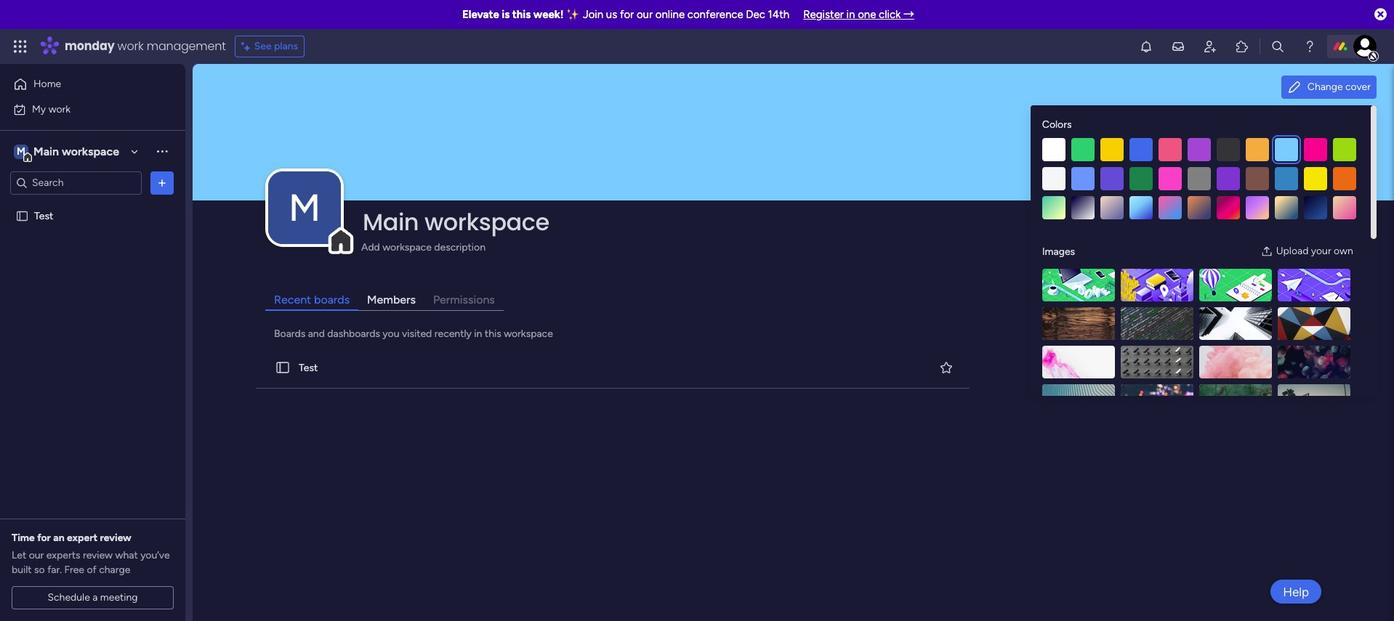 Task type: locate. For each thing, give the bounding box(es) containing it.
apps image
[[1235, 39, 1250, 54]]

0 vertical spatial test
[[34, 210, 53, 222]]

1 horizontal spatial test
[[299, 362, 318, 374]]

own
[[1334, 245, 1354, 257]]

members
[[367, 293, 416, 307]]

upload
[[1276, 245, 1309, 257]]

0 vertical spatial main workspace
[[33, 144, 119, 158]]

1 vertical spatial main
[[363, 206, 419, 239]]

register
[[803, 8, 844, 21]]

expert
[[67, 532, 98, 545]]

colors
[[1042, 119, 1072, 131]]

0 horizontal spatial m
[[17, 145, 25, 157]]

register in one click → link
[[803, 8, 915, 21]]

change cover
[[1308, 81, 1371, 93]]

for right us
[[620, 8, 634, 21]]

m for workspace icon
[[17, 145, 25, 157]]

in left one
[[847, 8, 855, 21]]

your
[[1311, 245, 1332, 257]]

for
[[620, 8, 634, 21], [37, 532, 51, 545]]

main workspace inside workspace selection element
[[33, 144, 119, 158]]

public board image
[[15, 209, 29, 223]]

1 horizontal spatial in
[[847, 8, 855, 21]]

0 horizontal spatial in
[[474, 328, 482, 340]]

0 vertical spatial work
[[117, 38, 144, 55]]

description
[[434, 241, 486, 254]]

test inside list box
[[34, 210, 53, 222]]

cover
[[1346, 81, 1371, 93]]

test right public board image
[[34, 210, 53, 222]]

for left an
[[37, 532, 51, 545]]

1 vertical spatial m
[[289, 185, 321, 231]]

option
[[0, 203, 185, 206]]

→
[[904, 8, 915, 21]]

change
[[1308, 81, 1343, 93]]

work for my
[[48, 103, 71, 115]]

this right the is
[[512, 8, 531, 21]]

test for public board image
[[34, 210, 53, 222]]

m inside workspace image
[[289, 185, 321, 231]]

m button
[[268, 172, 341, 244]]

work inside button
[[48, 103, 71, 115]]

1 vertical spatial test
[[299, 362, 318, 374]]

1 vertical spatial for
[[37, 532, 51, 545]]

so
[[34, 564, 45, 577]]

14th
[[768, 8, 790, 21]]

our up so at the left bottom
[[29, 550, 44, 562]]

workspace image
[[268, 172, 341, 244]]

elevate
[[462, 8, 499, 21]]

let
[[12, 550, 26, 562]]

work
[[117, 38, 144, 55], [48, 103, 71, 115]]

1 horizontal spatial for
[[620, 8, 634, 21]]

0 horizontal spatial work
[[48, 103, 71, 115]]

1 horizontal spatial main
[[363, 206, 419, 239]]

0 horizontal spatial main workspace
[[33, 144, 119, 158]]

elevate is this week! ✨ join us for our online conference dec 14th
[[462, 8, 790, 21]]

1 vertical spatial main workspace
[[363, 206, 549, 239]]

0 horizontal spatial test
[[34, 210, 53, 222]]

invite members image
[[1203, 39, 1218, 54]]

us
[[606, 8, 617, 21]]

a
[[92, 592, 98, 604]]

main inside workspace selection element
[[33, 144, 59, 158]]

review up of
[[83, 550, 113, 562]]

1 vertical spatial in
[[474, 328, 482, 340]]

this right recently
[[485, 328, 501, 340]]

notifications image
[[1139, 39, 1154, 54]]

management
[[147, 38, 226, 55]]

0 horizontal spatial for
[[37, 532, 51, 545]]

of
[[87, 564, 97, 577]]

register in one click →
[[803, 8, 915, 21]]

in right recently
[[474, 328, 482, 340]]

add
[[361, 241, 380, 254]]

recently
[[435, 328, 472, 340]]

1 vertical spatial our
[[29, 550, 44, 562]]

experts
[[46, 550, 80, 562]]

0 horizontal spatial our
[[29, 550, 44, 562]]

workspace
[[62, 144, 119, 158], [425, 206, 549, 239], [383, 241, 432, 254], [504, 328, 553, 340]]

this
[[512, 8, 531, 21], [485, 328, 501, 340]]

test right public board icon
[[299, 362, 318, 374]]

select product image
[[13, 39, 28, 54]]

0 vertical spatial m
[[17, 145, 25, 157]]

m for workspace image
[[289, 185, 321, 231]]

workspace image
[[14, 144, 28, 160]]

main workspace up description
[[363, 206, 549, 239]]

1 horizontal spatial m
[[289, 185, 321, 231]]

m
[[17, 145, 25, 157], [289, 185, 321, 231]]

1 horizontal spatial our
[[637, 8, 653, 21]]

0 horizontal spatial this
[[485, 328, 501, 340]]

change cover button
[[1282, 76, 1377, 99]]

upload your own button
[[1255, 240, 1359, 263]]

main
[[33, 144, 59, 158], [363, 206, 419, 239]]

0 vertical spatial our
[[637, 8, 653, 21]]

see plans button
[[235, 36, 305, 57]]

online
[[656, 8, 685, 21]]

dec
[[746, 8, 765, 21]]

1 vertical spatial work
[[48, 103, 71, 115]]

m inside workspace icon
[[17, 145, 25, 157]]

help
[[1283, 585, 1309, 599]]

my work button
[[9, 98, 156, 121]]

0 vertical spatial main
[[33, 144, 59, 158]]

main workspace
[[33, 144, 119, 158], [363, 206, 549, 239]]

0 vertical spatial for
[[620, 8, 634, 21]]

work right monday
[[117, 38, 144, 55]]

main up add
[[363, 206, 419, 239]]

review up what at the bottom
[[100, 532, 131, 545]]

0 vertical spatial this
[[512, 8, 531, 21]]

0 horizontal spatial main
[[33, 144, 59, 158]]

work right 'my' at the left of the page
[[48, 103, 71, 115]]

public board image
[[275, 360, 291, 376]]

our
[[637, 8, 653, 21], [29, 550, 44, 562]]

main workspace up the search in workspace field
[[33, 144, 119, 158]]

test
[[34, 210, 53, 222], [299, 362, 318, 374]]

1 horizontal spatial work
[[117, 38, 144, 55]]

main right workspace icon
[[33, 144, 59, 158]]

review
[[100, 532, 131, 545], [83, 550, 113, 562]]

in
[[847, 8, 855, 21], [474, 328, 482, 340]]

our left online
[[637, 8, 653, 21]]

test link
[[253, 348, 973, 389]]

monday
[[65, 38, 115, 55]]



Task type: vqa. For each thing, say whether or not it's contained in the screenshot.
Gmail corresponding to , if
no



Task type: describe. For each thing, give the bounding box(es) containing it.
images
[[1042, 245, 1075, 258]]

test for public board icon
[[299, 362, 318, 374]]

1 vertical spatial this
[[485, 328, 501, 340]]

charge
[[99, 564, 130, 577]]

✨
[[566, 8, 580, 21]]

week!
[[533, 8, 564, 21]]

you
[[383, 328, 399, 340]]

add workspace description
[[361, 241, 486, 254]]

upload your own
[[1276, 245, 1354, 257]]

far.
[[47, 564, 62, 577]]

boards and dashboards you visited recently in this workspace
[[274, 328, 553, 340]]

you've
[[140, 550, 170, 562]]

schedule a meeting
[[48, 592, 138, 604]]

permissions
[[433, 293, 495, 307]]

home button
[[9, 73, 156, 96]]

home
[[33, 78, 61, 90]]

brad klo image
[[1354, 35, 1377, 58]]

workspace selection element
[[14, 143, 121, 162]]

join
[[583, 8, 604, 21]]

see
[[254, 40, 272, 52]]

help button
[[1271, 580, 1322, 604]]

1 horizontal spatial main workspace
[[363, 206, 549, 239]]

recent boards
[[274, 293, 350, 307]]

boards
[[314, 293, 350, 307]]

work for monday
[[117, 38, 144, 55]]

help image
[[1303, 39, 1317, 54]]

add to favorites image
[[939, 360, 954, 375]]

visited
[[402, 328, 432, 340]]

our inside time for an expert review let our experts review what you've built so far. free of charge
[[29, 550, 44, 562]]

Main workspace field
[[359, 206, 1336, 239]]

plans
[[274, 40, 298, 52]]

0 vertical spatial in
[[847, 8, 855, 21]]

my
[[32, 103, 46, 115]]

conference
[[688, 8, 743, 21]]

Search in workspace field
[[31, 174, 121, 191]]

an
[[53, 532, 64, 545]]

photo icon image
[[1261, 246, 1273, 257]]

click
[[879, 8, 901, 21]]

my work
[[32, 103, 71, 115]]

test list box
[[0, 201, 185, 425]]

is
[[502, 8, 510, 21]]

inbox image
[[1171, 39, 1186, 54]]

workspace options image
[[155, 144, 169, 159]]

see plans
[[254, 40, 298, 52]]

for inside time for an expert review let our experts review what you've built so far. free of charge
[[37, 532, 51, 545]]

what
[[115, 550, 138, 562]]

monday work management
[[65, 38, 226, 55]]

free
[[64, 564, 84, 577]]

time
[[12, 532, 35, 545]]

0 vertical spatial review
[[100, 532, 131, 545]]

schedule
[[48, 592, 90, 604]]

meeting
[[100, 592, 138, 604]]

time for an expert review let our experts review what you've built so far. free of charge
[[12, 532, 170, 577]]

recent
[[274, 293, 311, 307]]

boards
[[274, 328, 306, 340]]

dashboards
[[327, 328, 380, 340]]

1 horizontal spatial this
[[512, 8, 531, 21]]

and
[[308, 328, 325, 340]]

one
[[858, 8, 876, 21]]

1 vertical spatial review
[[83, 550, 113, 562]]

search everything image
[[1271, 39, 1285, 54]]

schedule a meeting button
[[12, 587, 174, 610]]

built
[[12, 564, 32, 577]]

options image
[[155, 176, 169, 190]]



